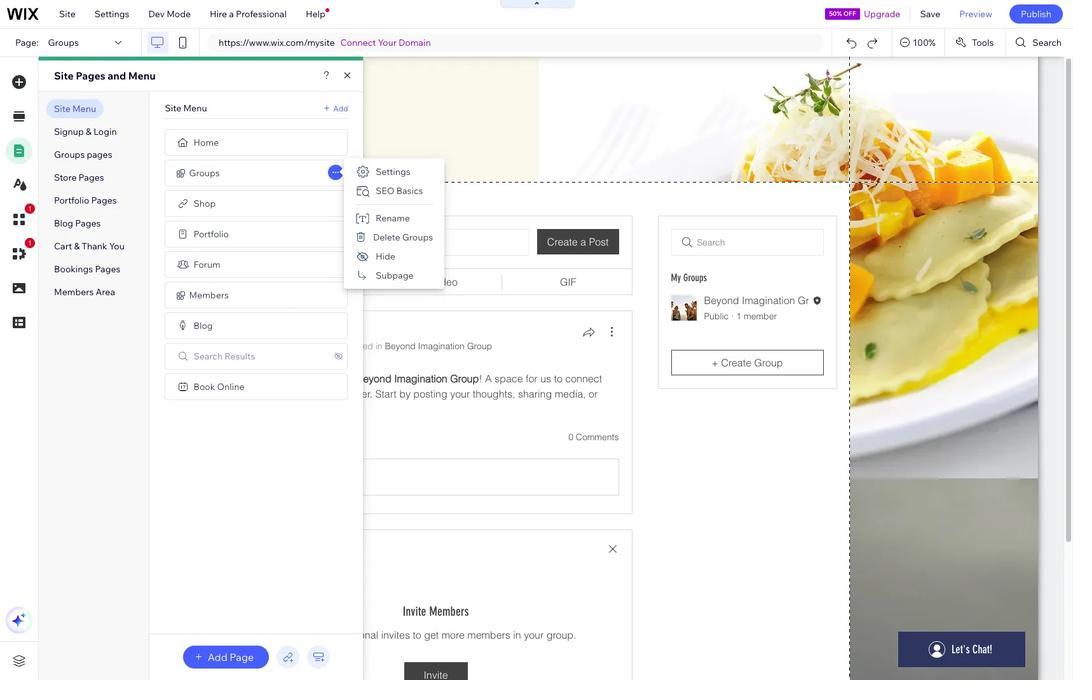 Task type: locate. For each thing, give the bounding box(es) containing it.
pages up area
[[95, 263, 121, 275]]

https://www.wix.com/mysite connect your domain
[[219, 37, 431, 48]]

portfolio
[[54, 195, 89, 206], [194, 228, 229, 240]]

tools button
[[946, 29, 1006, 57]]

50% off
[[830, 10, 857, 18]]

https://www.wix.com/mysite
[[219, 37, 335, 48]]

settings up seo basics
[[376, 166, 411, 178]]

& right cart
[[74, 241, 80, 252]]

search inside button
[[1033, 37, 1063, 48]]

0 horizontal spatial add
[[208, 651, 228, 664]]

off
[[844, 10, 857, 18]]

add
[[334, 103, 348, 113], [208, 651, 228, 664]]

& left login
[[86, 126, 92, 137]]

1 vertical spatial blog
[[194, 320, 213, 331]]

portfolio for portfolio pages
[[54, 195, 89, 206]]

pages up portfolio pages at the left
[[79, 172, 104, 183]]

site menu up home on the left top
[[165, 102, 207, 114]]

add inside button
[[208, 651, 228, 664]]

login
[[94, 126, 117, 137]]

pages
[[87, 149, 112, 160]]

pages left and
[[76, 69, 105, 82]]

100%
[[914, 37, 936, 48]]

groups
[[48, 37, 79, 48], [54, 149, 85, 160], [189, 167, 220, 179], [403, 232, 433, 243]]

add page button
[[183, 646, 269, 669]]

0 vertical spatial settings
[[95, 8, 129, 20]]

&
[[86, 126, 92, 137], [74, 241, 80, 252]]

members
[[54, 286, 94, 298], [189, 289, 229, 301]]

tools
[[973, 37, 995, 48]]

search up book
[[194, 351, 223, 362]]

groups up site pages and menu
[[48, 37, 79, 48]]

1 vertical spatial settings
[[376, 166, 411, 178]]

site
[[59, 8, 76, 20], [54, 69, 74, 82], [165, 102, 182, 114], [54, 103, 71, 115]]

search
[[1033, 37, 1063, 48], [194, 351, 223, 362]]

store
[[54, 172, 77, 183]]

0 horizontal spatial &
[[74, 241, 80, 252]]

pages for blog
[[75, 218, 101, 229]]

0 vertical spatial portfolio
[[54, 195, 89, 206]]

0 vertical spatial blog
[[54, 218, 73, 229]]

1 horizontal spatial portfolio
[[194, 228, 229, 240]]

members down 'bookings'
[[54, 286, 94, 298]]

online
[[217, 381, 245, 393]]

1 horizontal spatial menu
[[128, 69, 156, 82]]

menu right and
[[128, 69, 156, 82]]

site menu
[[165, 102, 207, 114], [54, 103, 96, 115]]

publish button
[[1010, 4, 1064, 24]]

members area
[[54, 286, 115, 298]]

home
[[194, 137, 219, 148]]

settings left dev
[[95, 8, 129, 20]]

upgrade
[[865, 8, 901, 20]]

save button
[[911, 0, 951, 28]]

0 horizontal spatial search
[[194, 351, 223, 362]]

0 vertical spatial search
[[1033, 37, 1063, 48]]

pages
[[76, 69, 105, 82], [79, 172, 104, 183], [91, 195, 117, 206], [75, 218, 101, 229], [95, 263, 121, 275]]

0 horizontal spatial blog
[[54, 218, 73, 229]]

blog up search results
[[194, 320, 213, 331]]

menu up signup & login
[[72, 103, 96, 115]]

save
[[921, 8, 941, 20]]

settings
[[95, 8, 129, 20], [376, 166, 411, 178]]

0 vertical spatial add
[[334, 103, 348, 113]]

1 horizontal spatial blog
[[194, 320, 213, 331]]

1 horizontal spatial &
[[86, 126, 92, 137]]

portfolio up blog pages
[[54, 195, 89, 206]]

site pages and menu
[[54, 69, 156, 82]]

portfolio up the forum
[[194, 228, 229, 240]]

store pages
[[54, 172, 104, 183]]

blog up cart
[[54, 218, 73, 229]]

portfolio pages
[[54, 195, 117, 206]]

pages down store pages
[[91, 195, 117, 206]]

100% button
[[893, 29, 945, 57]]

add for add
[[334, 103, 348, 113]]

members down the forum
[[189, 289, 229, 301]]

members for members area
[[54, 286, 94, 298]]

1 vertical spatial &
[[74, 241, 80, 252]]

pages up cart & thank you
[[75, 218, 101, 229]]

1 horizontal spatial search
[[1033, 37, 1063, 48]]

cart
[[54, 241, 72, 252]]

groups right delete
[[403, 232, 433, 243]]

1 horizontal spatial settings
[[376, 166, 411, 178]]

search down "publish"
[[1033, 37, 1063, 48]]

0 horizontal spatial members
[[54, 286, 94, 298]]

1 vertical spatial add
[[208, 651, 228, 664]]

blog
[[54, 218, 73, 229], [194, 320, 213, 331]]

menu
[[128, 69, 156, 82], [183, 102, 207, 114], [72, 103, 96, 115]]

1 horizontal spatial members
[[189, 289, 229, 301]]

delete groups
[[373, 232, 433, 243]]

1 vertical spatial portfolio
[[194, 228, 229, 240]]

site menu up signup
[[54, 103, 96, 115]]

your
[[378, 37, 397, 48]]

menu up home on the left top
[[183, 102, 207, 114]]

book
[[194, 381, 215, 393]]

0 horizontal spatial portfolio
[[54, 195, 89, 206]]

blog for blog pages
[[54, 218, 73, 229]]

pages for site
[[76, 69, 105, 82]]

and
[[108, 69, 126, 82]]

add page
[[208, 651, 254, 664]]

0 vertical spatial &
[[86, 126, 92, 137]]

shop
[[194, 198, 216, 209]]

1 horizontal spatial add
[[334, 103, 348, 113]]

basics
[[397, 185, 423, 197]]

1 vertical spatial search
[[194, 351, 223, 362]]



Task type: vqa. For each thing, say whether or not it's contained in the screenshot.
"properties" on the top of the page
no



Task type: describe. For each thing, give the bounding box(es) containing it.
hire
[[210, 8, 227, 20]]

blog pages
[[54, 218, 101, 229]]

0 horizontal spatial settings
[[95, 8, 129, 20]]

area
[[96, 286, 115, 298]]

page
[[230, 651, 254, 664]]

add for add page
[[208, 651, 228, 664]]

pages for store
[[79, 172, 104, 183]]

groups up shop
[[189, 167, 220, 179]]

thank
[[82, 241, 107, 252]]

rename
[[376, 213, 410, 224]]

book online
[[194, 381, 245, 393]]

professional
[[236, 8, 287, 20]]

seo basics
[[376, 185, 423, 197]]

bookings pages
[[54, 263, 121, 275]]

portfolio for portfolio
[[194, 228, 229, 240]]

search for search results
[[194, 351, 223, 362]]

0 horizontal spatial site menu
[[54, 103, 96, 115]]

2 horizontal spatial menu
[[183, 102, 207, 114]]

cart & thank you
[[54, 241, 125, 252]]

& for cart
[[74, 241, 80, 252]]

search button
[[1007, 29, 1074, 57]]

hire a professional
[[210, 8, 287, 20]]

a
[[229, 8, 234, 20]]

signup
[[54, 126, 84, 137]]

50%
[[830, 10, 843, 18]]

bookings
[[54, 263, 93, 275]]

results
[[225, 351, 255, 362]]

preview
[[960, 8, 993, 20]]

search results
[[194, 351, 255, 362]]

preview button
[[951, 0, 1003, 28]]

seo
[[376, 185, 395, 197]]

members for members
[[189, 289, 229, 301]]

domain
[[399, 37, 431, 48]]

delete
[[373, 232, 401, 243]]

0 horizontal spatial menu
[[72, 103, 96, 115]]

signup & login
[[54, 126, 117, 137]]

dev mode
[[149, 8, 191, 20]]

forum
[[194, 259, 221, 270]]

blog for blog
[[194, 320, 213, 331]]

mode
[[167, 8, 191, 20]]

groups down signup
[[54, 149, 85, 160]]

help
[[306, 8, 326, 20]]

& for signup
[[86, 126, 92, 137]]

you
[[109, 241, 125, 252]]

hide
[[376, 251, 396, 262]]

publish
[[1022, 8, 1052, 20]]

subpage
[[376, 270, 414, 281]]

connect
[[341, 37, 376, 48]]

pages for bookings
[[95, 263, 121, 275]]

1 horizontal spatial site menu
[[165, 102, 207, 114]]

dev
[[149, 8, 165, 20]]

groups pages
[[54, 149, 112, 160]]

search for search
[[1033, 37, 1063, 48]]

pages for portfolio
[[91, 195, 117, 206]]



